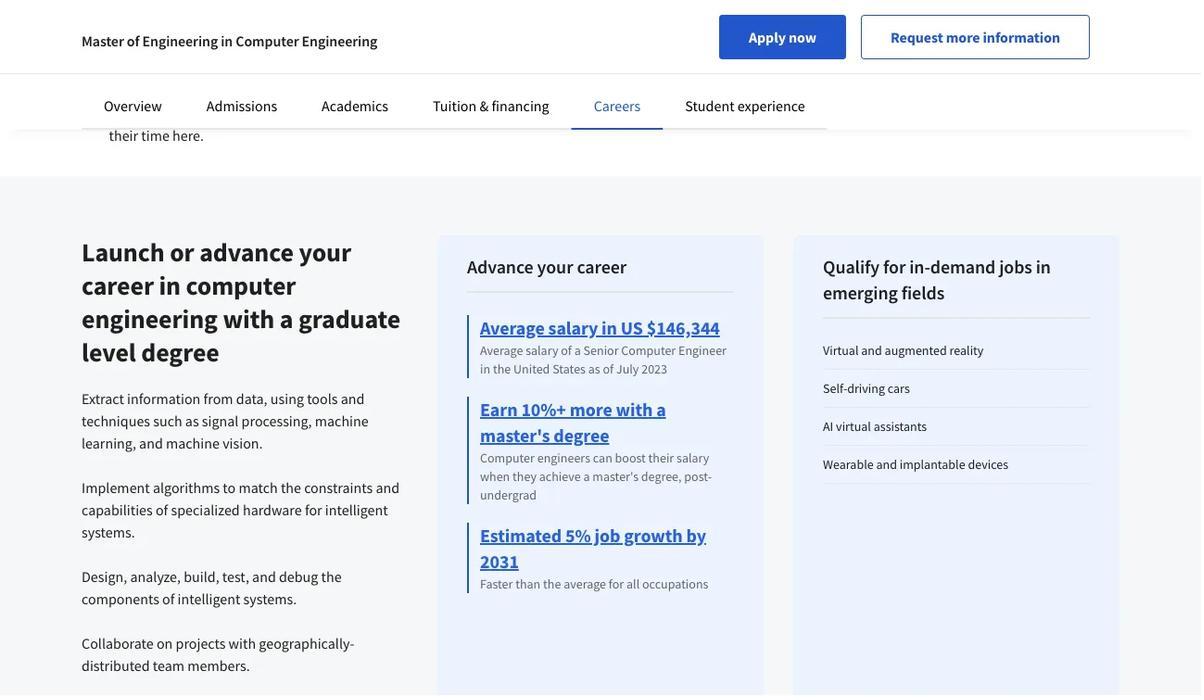 Task type: describe. For each thing, give the bounding box(es) containing it.
of down suite"
[[246, 82, 258, 100]]

nearly 100% of our master's and phd graduates secure employment or are enrolled in a doctoral degree program within six months of graduation.
[[453, 37, 734, 122]]

alumni
[[109, 59, 152, 78]]

your inside launch or advance your career in computer engineering with a graduate level degree
[[299, 236, 351, 268]]

virtual
[[824, 342, 859, 359]]

five
[[151, 82, 173, 100]]

more inside earn 10%+ more with a master's degree computer engineers can boost their salary when they achieve a master's degree, post- undergrad
[[570, 398, 613, 422]]

estimated 5% job growth by 2031 link
[[480, 524, 707, 574]]

degree,
[[642, 468, 682, 485]]

debug
[[279, 568, 318, 586]]

have
[[264, 104, 294, 122]]

dartmouth
[[244, 37, 313, 56]]

1 horizontal spatial your
[[537, 255, 574, 279]]

implement algorithms to match the constraints and capabilities of specialized hardware for intelligent systems.
[[82, 479, 400, 542]]

intelligent inside implement algorithms to match the constraints and capabilities of specialized hardware for intelligent systems.
[[325, 501, 388, 519]]

for inside 'qualify for in-demand jobs in emerging fields'
[[884, 255, 906, 279]]

secure
[[517, 59, 558, 78]]

0 vertical spatial salary
[[549, 317, 598, 340]]

systems. inside design, analyze, build, test, and debug the components of intelligent systems.
[[244, 590, 297, 608]]

faster
[[480, 576, 513, 593]]

graduation.
[[519, 104, 591, 122]]

career inside launch or advance your career in computer engineering with a graduate level degree
[[82, 269, 154, 302]]

more
[[109, 37, 140, 56]]

of up secure at the left
[[533, 37, 546, 56]]

extract
[[82, 390, 124, 408]]

united
[[514, 361, 550, 377]]

of left july
[[603, 361, 614, 377]]

due
[[336, 82, 359, 100]]

more inside button
[[947, 28, 981, 46]]

phd
[[655, 37, 681, 56]]

1 horizontal spatial career
[[577, 255, 627, 279]]

with for geographically-
[[229, 634, 256, 653]]

&
[[480, 96, 489, 115]]

assistants
[[874, 418, 928, 435]]

10
[[192, 82, 207, 100]]

admissions link
[[207, 96, 277, 115]]

average salary in us $146,344 link
[[480, 317, 720, 340]]

in-
[[910, 255, 931, 279]]

all
[[627, 576, 640, 593]]

request
[[891, 28, 944, 46]]

months
[[453, 104, 501, 122]]

2023
[[642, 361, 668, 377]]

engineers
[[538, 450, 591, 466]]

with inside launch or advance your career in computer engineering with a graduate level degree
[[223, 303, 275, 335]]

or inside launch or advance your career in computer engineering with a graduate level degree
[[170, 236, 194, 268]]

a inside average salary in us $146,344 average salary of a senior computer engineer in the united states as of july 2023
[[575, 342, 581, 359]]

estimated
[[480, 524, 562, 548]]

they inside earn 10%+ more with a master's degree computer engineers can boost their salary when they achieve a master's degree, post- undergrad
[[513, 468, 537, 485]]

collaborate on projects with geographically- distributed team members.
[[82, 634, 355, 675]]

qualify
[[824, 255, 880, 279]]

information inside the extract information from data, using tools and techniques such as signal processing, machine learning, and machine vision.
[[127, 390, 201, 408]]

average salary in us $146,344 average salary of a senior computer engineer in the united states as of july 2023
[[480, 317, 727, 377]]

graduates
[[453, 59, 514, 78]]

in up "c-
[[221, 32, 233, 50]]

analyze,
[[130, 568, 181, 586]]

estimated 5% job growth by 2031 faster than the average for all occupations
[[480, 524, 709, 593]]

achieve
[[540, 468, 581, 485]]

1 vertical spatial master's
[[593, 468, 639, 485]]

are
[[660, 59, 680, 78]]

and inside implement algorithms to match the constraints and capabilities of specialized hardware for intelligent systems.
[[376, 479, 400, 497]]

of down doctoral
[[504, 104, 516, 122]]

our inside 'c-suite' positions more than 25% of our dartmouth engineering alumni advance to "c-suite" level positions within five to 10 years of graduation, due to the breadth of skills they have gained during their time here.
[[220, 37, 241, 56]]

information inside button
[[984, 28, 1061, 46]]

advance
[[467, 255, 534, 279]]

with for a
[[616, 398, 653, 422]]

to right due
[[362, 82, 375, 100]]

apply
[[749, 28, 786, 46]]

in left us
[[602, 317, 618, 340]]

0 vertical spatial positions
[[164, 15, 222, 33]]

earn 10%+ more with a master's degree link
[[480, 398, 666, 447]]

a right achieve
[[584, 468, 590, 485]]

a down '2023'
[[657, 398, 666, 422]]

graduation,
[[261, 82, 333, 100]]

team
[[153, 657, 185, 675]]

admissions
[[207, 96, 277, 115]]

processing,
[[242, 412, 312, 430]]

enrolled
[[683, 59, 734, 78]]

academics
[[322, 96, 389, 115]]

intelligent inside design, analyze, build, test, and debug the components of intelligent systems.
[[178, 590, 241, 608]]

reality
[[950, 342, 984, 359]]

and inside nearly 100% of our master's and phd graduates secure employment or are enrolled in a doctoral degree program within six months of graduation.
[[628, 37, 652, 56]]

signal
[[202, 412, 239, 430]]

tuition
[[433, 96, 477, 115]]

virtual
[[837, 418, 872, 435]]

from
[[204, 390, 233, 408]]

design,
[[82, 568, 127, 586]]

advance inside launch or advance your career in computer engineering with a graduate level degree
[[200, 236, 294, 268]]

as inside average salary in us $146,344 average salary of a senior computer engineer in the united states as of july 2023
[[589, 361, 601, 377]]

academics link
[[322, 96, 389, 115]]

implantable
[[900, 456, 966, 473]]

qualify for in-demand jobs in emerging fields
[[824, 255, 1052, 305]]

request more information
[[891, 28, 1061, 46]]

earn 10%+ more with a master's degree computer engineers can boost their salary when they achieve a master's degree, post- undergrad
[[480, 398, 712, 504]]

of inside implement algorithms to match the constraints and capabilities of specialized hardware for intelligent systems.
[[156, 501, 168, 519]]

student experience
[[686, 96, 806, 115]]

match
[[239, 479, 278, 497]]

advance your career
[[467, 255, 627, 279]]

graduate
[[299, 303, 401, 335]]

design, analyze, build, test, and debug the components of intelligent systems.
[[82, 568, 342, 608]]

engineering inside 'c-suite' positions more than 25% of our dartmouth engineering alumni advance to "c-suite" level positions within five to 10 years of graduation, due to the breadth of skills they have gained during their time here.
[[316, 37, 390, 56]]

request more information button
[[862, 15, 1091, 59]]

degree inside earn 10%+ more with a master's degree computer engineers can boost their salary when they achieve a master's degree, post- undergrad
[[554, 424, 610, 447]]

0 horizontal spatial computer
[[236, 32, 299, 50]]

test,
[[222, 568, 249, 586]]

their inside earn 10%+ more with a master's degree computer engineers can boost their salary when they achieve a master's degree, post- undergrad
[[649, 450, 674, 466]]

level inside 'c-suite' positions more than 25% of our dartmouth engineering alumni advance to "c-suite" level positions within five to 10 years of graduation, due to the breadth of skills they have gained during their time here.
[[286, 59, 315, 78]]

collaborate
[[82, 634, 154, 653]]

gained
[[297, 104, 339, 122]]

to inside implement algorithms to match the constraints and capabilities of specialized hardware for intelligent systems.
[[223, 479, 236, 497]]

average
[[564, 576, 607, 593]]

master
[[82, 32, 124, 50]]

self-
[[824, 380, 848, 397]]

post-
[[685, 468, 712, 485]]

computer inside earn 10%+ more with a master's degree computer engineers can boost their salary when they achieve a master's degree, post- undergrad
[[480, 450, 535, 466]]

2031
[[480, 550, 519, 574]]

1 vertical spatial salary
[[526, 342, 559, 359]]

growth
[[624, 524, 683, 548]]

distributed
[[82, 657, 150, 675]]

our inside nearly 100% of our master's and phd graduates secure employment or are enrolled in a doctoral degree program within six months of graduation.
[[548, 37, 570, 56]]

1 horizontal spatial positions
[[318, 59, 375, 78]]

2 average from the top
[[480, 342, 523, 359]]

of right 25% at the left
[[205, 37, 217, 56]]

build,
[[184, 568, 219, 586]]

for inside estimated 5% job growth by 2031 faster than the average for all occupations
[[609, 576, 624, 593]]

tools
[[307, 390, 338, 408]]

job
[[595, 524, 621, 548]]



Task type: locate. For each thing, give the bounding box(es) containing it.
1 horizontal spatial our
[[548, 37, 570, 56]]

1 vertical spatial machine
[[166, 434, 220, 453]]

their down overview link
[[109, 126, 138, 145]]

apply now
[[749, 28, 817, 46]]

as right the such
[[185, 412, 199, 430]]

master's down earn
[[480, 424, 550, 447]]

1 horizontal spatial intelligent
[[325, 501, 388, 519]]

0 horizontal spatial their
[[109, 126, 138, 145]]

1 horizontal spatial or
[[644, 59, 657, 78]]

constraints
[[304, 479, 373, 497]]

2 within from the left
[[635, 82, 674, 100]]

more
[[947, 28, 981, 46], [570, 398, 613, 422]]

2 vertical spatial salary
[[677, 450, 710, 466]]

breadth
[[132, 104, 182, 122]]

using
[[271, 390, 304, 408]]

student
[[686, 96, 735, 115]]

within down are
[[635, 82, 674, 100]]

boost
[[615, 450, 646, 466]]

salary inside earn 10%+ more with a master's degree computer engineers can boost their salary when they achieve a master's degree, post- undergrad
[[677, 450, 710, 466]]

degree up engineers
[[554, 424, 610, 447]]

than inside estimated 5% job growth by 2031 faster than the average for all occupations
[[516, 576, 541, 593]]

0 vertical spatial master's
[[480, 424, 550, 447]]

0 vertical spatial or
[[644, 59, 657, 78]]

level
[[286, 59, 315, 78], [82, 336, 136, 369]]

computer inside average salary in us $146,344 average salary of a senior computer engineer in the united states as of july 2023
[[622, 342, 676, 359]]

1 vertical spatial computer
[[622, 342, 676, 359]]

1 vertical spatial their
[[649, 450, 674, 466]]

master's
[[573, 37, 625, 56]]

more down states
[[570, 398, 613, 422]]

of down analyze,
[[162, 590, 175, 608]]

tuition & financing
[[433, 96, 550, 115]]

the inside estimated 5% job growth by 2031 faster than the average for all occupations
[[544, 576, 561, 593]]

within inside nearly 100% of our master's and phd graduates secure employment or are enrolled in a doctoral degree program within six months of graduation.
[[635, 82, 674, 100]]

and left phd
[[628, 37, 652, 56]]

2 vertical spatial for
[[609, 576, 624, 593]]

1 vertical spatial as
[[185, 412, 199, 430]]

projects
[[176, 634, 226, 653]]

1 vertical spatial level
[[82, 336, 136, 369]]

their up degree,
[[649, 450, 674, 466]]

0 vertical spatial average
[[480, 317, 545, 340]]

a
[[468, 82, 475, 100], [280, 303, 293, 335], [575, 342, 581, 359], [657, 398, 666, 422], [584, 468, 590, 485]]

wearable and implantable devices
[[824, 456, 1009, 473]]

career
[[577, 255, 627, 279], [82, 269, 154, 302]]

advance up computer
[[200, 236, 294, 268]]

positions up 25% at the left
[[164, 15, 222, 33]]

engineer
[[679, 342, 727, 359]]

intelligent down the constraints
[[325, 501, 388, 519]]

learning,
[[82, 434, 136, 453]]

as down the senior
[[589, 361, 601, 377]]

our up "c-
[[220, 37, 241, 56]]

1 horizontal spatial than
[[516, 576, 541, 593]]

5%
[[566, 524, 591, 548]]

and inside design, analyze, build, test, and debug the components of intelligent systems.
[[252, 568, 276, 586]]

to
[[210, 59, 223, 78], [176, 82, 189, 100], [362, 82, 375, 100], [223, 479, 236, 497]]

the right debug
[[321, 568, 342, 586]]

positions up due
[[318, 59, 375, 78]]

1 horizontal spatial within
[[635, 82, 674, 100]]

computer up when
[[480, 450, 535, 466]]

in up earn
[[480, 361, 491, 377]]

a inside launch or advance your career in computer engineering with a graduate level degree
[[280, 303, 293, 335]]

1 vertical spatial information
[[127, 390, 201, 408]]

1 vertical spatial than
[[516, 576, 541, 593]]

"c-
[[226, 59, 245, 78]]

and down the such
[[139, 434, 163, 453]]

and right "test," in the bottom left of the page
[[252, 568, 276, 586]]

engineering
[[82, 303, 218, 335]]

1 our from the left
[[220, 37, 241, 56]]

with
[[223, 303, 275, 335], [616, 398, 653, 422], [229, 634, 256, 653]]

1 within from the left
[[109, 82, 148, 100]]

0 horizontal spatial systems.
[[82, 523, 135, 542]]

years
[[210, 82, 243, 100]]

than inside 'c-suite' positions more than 25% of our dartmouth engineering alumni advance to "c-suite" level positions within five to 10 years of graduation, due to the breadth of skills they have gained during their time here.
[[143, 37, 172, 56]]

1 vertical spatial more
[[570, 398, 613, 422]]

for
[[884, 255, 906, 279], [305, 501, 322, 519], [609, 576, 624, 593]]

2 vertical spatial computer
[[480, 450, 535, 466]]

by
[[687, 524, 707, 548]]

the left "average"
[[544, 576, 561, 593]]

hardware
[[243, 501, 302, 519]]

salary up post-
[[677, 450, 710, 466]]

0 vertical spatial degree
[[533, 82, 575, 100]]

degree inside nearly 100% of our master's and phd graduates secure employment or are enrolled in a doctoral degree program within six months of graduation.
[[533, 82, 575, 100]]

of up states
[[561, 342, 572, 359]]

with down july
[[616, 398, 653, 422]]

senior
[[584, 342, 619, 359]]

than right faster
[[516, 576, 541, 593]]

advance
[[155, 59, 207, 78], [200, 236, 294, 268]]

for inside implement algorithms to match the constraints and capabilities of specialized hardware for intelligent systems.
[[305, 501, 322, 519]]

0 horizontal spatial machine
[[166, 434, 220, 453]]

our
[[220, 37, 241, 56], [548, 37, 570, 56]]

in right the "jobs"
[[1037, 255, 1052, 279]]

0 vertical spatial as
[[589, 361, 601, 377]]

a down computer
[[280, 303, 293, 335]]

0 horizontal spatial than
[[143, 37, 172, 56]]

launch
[[82, 236, 165, 268]]

within
[[109, 82, 148, 100], [635, 82, 674, 100]]

1 vertical spatial they
[[513, 468, 537, 485]]

emerging
[[824, 281, 899, 305]]

computer up suite"
[[236, 32, 299, 50]]

level up extract
[[82, 336, 136, 369]]

systems. down debug
[[244, 590, 297, 608]]

of up here.
[[185, 104, 197, 122]]

during
[[342, 104, 383, 122]]

of right 'c- on the top left
[[127, 32, 140, 50]]

they down years
[[234, 104, 261, 122]]

wearable
[[824, 456, 874, 473]]

10%+
[[522, 398, 566, 422]]

2 our from the left
[[548, 37, 570, 56]]

2 vertical spatial degree
[[554, 424, 610, 447]]

our up secure at the left
[[548, 37, 570, 56]]

0 horizontal spatial level
[[82, 336, 136, 369]]

than down suite'
[[143, 37, 172, 56]]

your right advance
[[537, 255, 574, 279]]

or right launch
[[170, 236, 194, 268]]

'c-suite' positions more than 25% of our dartmouth engineering alumni advance to "c-suite" level positions within five to 10 years of graduation, due to the breadth of skills they have gained during their time here.
[[109, 15, 390, 145]]

0 vertical spatial for
[[884, 255, 906, 279]]

machine down the such
[[166, 434, 220, 453]]

devices
[[969, 456, 1009, 473]]

0 horizontal spatial or
[[170, 236, 194, 268]]

1 horizontal spatial computer
[[480, 450, 535, 466]]

as
[[589, 361, 601, 377], [185, 412, 199, 430]]

degree inside launch or advance your career in computer engineering with a graduate level degree
[[141, 336, 220, 369]]

your
[[299, 236, 351, 268], [537, 255, 574, 279]]

within down alumni in the left top of the page
[[109, 82, 148, 100]]

such
[[153, 412, 182, 430]]

systems.
[[82, 523, 135, 542], [244, 590, 297, 608]]

1 horizontal spatial they
[[513, 468, 537, 485]]

program
[[578, 82, 632, 100]]

student experience link
[[686, 96, 806, 115]]

they up undergrad
[[513, 468, 537, 485]]

salary up united
[[526, 342, 559, 359]]

in up the months in the left of the page
[[453, 82, 465, 100]]

0 vertical spatial level
[[286, 59, 315, 78]]

the inside 'c-suite' positions more than 25% of our dartmouth engineering alumni advance to "c-suite" level positions within five to 10 years of graduation, due to the breadth of skills they have gained during their time here.
[[109, 104, 129, 122]]

1 horizontal spatial machine
[[315, 412, 369, 430]]

with down computer
[[223, 303, 275, 335]]

states
[[553, 361, 586, 377]]

computer up '2023'
[[622, 342, 676, 359]]

career down launch
[[82, 269, 154, 302]]

ai
[[824, 418, 834, 435]]

in inside launch or advance your career in computer engineering with a graduate level degree
[[159, 269, 181, 302]]

a up states
[[575, 342, 581, 359]]

0 horizontal spatial information
[[127, 390, 201, 408]]

a inside nearly 100% of our master's and phd graduates secure employment or are enrolled in a doctoral degree program within six months of graduation.
[[468, 82, 475, 100]]

tuition & financing link
[[433, 96, 550, 115]]

and right virtual
[[862, 342, 883, 359]]

systems. inside implement algorithms to match the constraints and capabilities of specialized hardware for intelligent systems.
[[82, 523, 135, 542]]

1 vertical spatial intelligent
[[178, 590, 241, 608]]

career up average salary in us $146,344 link
[[577, 255, 627, 279]]

the left breadth
[[109, 104, 129, 122]]

careers link
[[594, 96, 641, 115]]

0 vertical spatial they
[[234, 104, 261, 122]]

their
[[109, 126, 138, 145], [649, 450, 674, 466]]

machine down tools
[[315, 412, 369, 430]]

a left &
[[468, 82, 475, 100]]

0 vertical spatial machine
[[315, 412, 369, 430]]

1 vertical spatial positions
[[318, 59, 375, 78]]

degree down the engineering
[[141, 336, 220, 369]]

and right the wearable
[[877, 456, 898, 473]]

0 vertical spatial advance
[[155, 59, 207, 78]]

systems. down capabilities
[[82, 523, 135, 542]]

25%
[[175, 37, 202, 56]]

of inside design, analyze, build, test, and debug the components of intelligent systems.
[[162, 590, 175, 608]]

0 horizontal spatial for
[[305, 501, 322, 519]]

driving
[[848, 380, 886, 397]]

financing
[[492, 96, 550, 115]]

master's
[[480, 424, 550, 447], [593, 468, 639, 485]]

when
[[480, 468, 510, 485]]

0 horizontal spatial master's
[[480, 424, 550, 447]]

your up graduate
[[299, 236, 351, 268]]

0 horizontal spatial within
[[109, 82, 148, 100]]

master's down "can"
[[593, 468, 639, 485]]

launch or advance your career in computer engineering with a graduate level degree
[[82, 236, 401, 369]]

for left all
[[609, 576, 624, 593]]

advance down 25% at the left
[[155, 59, 207, 78]]

to left match
[[223, 479, 236, 497]]

geographically-
[[259, 634, 355, 653]]

within inside 'c-suite' positions more than 25% of our dartmouth engineering alumni advance to "c-suite" level positions within five to 10 years of graduation, due to the breadth of skills they have gained during their time here.
[[109, 82, 148, 100]]

with up members.
[[229, 634, 256, 653]]

the left united
[[493, 361, 511, 377]]

their inside 'c-suite' positions more than 25% of our dartmouth engineering alumni advance to "c-suite" level positions within five to 10 years of graduation, due to the breadth of skills they have gained during their time here.
[[109, 126, 138, 145]]

augmented
[[885, 342, 948, 359]]

1 horizontal spatial for
[[609, 576, 624, 593]]

or left are
[[644, 59, 657, 78]]

2 horizontal spatial computer
[[622, 342, 676, 359]]

level up graduation, at the left top
[[286, 59, 315, 78]]

self-driving cars
[[824, 380, 910, 397]]

1 vertical spatial advance
[[200, 236, 294, 268]]

for left the in-
[[884, 255, 906, 279]]

the inside average salary in us $146,344 average salary of a senior computer engineer in the united states as of july 2023
[[493, 361, 511, 377]]

advance inside 'c-suite' positions more than 25% of our dartmouth engineering alumni advance to "c-suite" level positions within five to 10 years of graduation, due to the breadth of skills they have gained during their time here.
[[155, 59, 207, 78]]

1 horizontal spatial systems.
[[244, 590, 297, 608]]

us
[[621, 317, 643, 340]]

virtual and augmented reality
[[824, 342, 984, 359]]

2 horizontal spatial for
[[884, 255, 906, 279]]

overview
[[104, 96, 162, 115]]

0 vertical spatial intelligent
[[325, 501, 388, 519]]

level inside launch or advance your career in computer engineering with a graduate level degree
[[82, 336, 136, 369]]

0 horizontal spatial they
[[234, 104, 261, 122]]

in inside 'qualify for in-demand jobs in emerging fields'
[[1037, 255, 1052, 279]]

jobs
[[1000, 255, 1033, 279]]

intelligent down build,
[[178, 590, 241, 608]]

to left "c-
[[210, 59, 223, 78]]

the up the hardware
[[281, 479, 301, 497]]

0 horizontal spatial career
[[82, 269, 154, 302]]

1 vertical spatial degree
[[141, 336, 220, 369]]

now
[[789, 28, 817, 46]]

and right tools
[[341, 390, 365, 408]]

for down the constraints
[[305, 501, 322, 519]]

more right request at the top right
[[947, 28, 981, 46]]

2 vertical spatial with
[[229, 634, 256, 653]]

vision.
[[223, 434, 263, 453]]

0 horizontal spatial your
[[299, 236, 351, 268]]

0 vertical spatial more
[[947, 28, 981, 46]]

employment
[[561, 59, 641, 78]]

0 vertical spatial with
[[223, 303, 275, 335]]

0 horizontal spatial more
[[570, 398, 613, 422]]

overview link
[[104, 96, 162, 115]]

time
[[141, 126, 170, 145]]

1 average from the top
[[480, 317, 545, 340]]

1 vertical spatial or
[[170, 236, 194, 268]]

doctoral
[[478, 82, 530, 100]]

the inside implement algorithms to match the constraints and capabilities of specialized hardware for intelligent systems.
[[281, 479, 301, 497]]

1 vertical spatial systems.
[[244, 590, 297, 608]]

data,
[[236, 390, 268, 408]]

with inside earn 10%+ more with a master's degree computer engineers can boost their salary when they achieve a master's degree, post- undergrad
[[616, 398, 653, 422]]

1 vertical spatial for
[[305, 501, 322, 519]]

0 horizontal spatial intelligent
[[178, 590, 241, 608]]

demand
[[931, 255, 996, 279]]

to left 10
[[176, 82, 189, 100]]

1 horizontal spatial their
[[649, 450, 674, 466]]

1 horizontal spatial information
[[984, 28, 1061, 46]]

earn
[[480, 398, 518, 422]]

degree up graduation.
[[533, 82, 575, 100]]

1 horizontal spatial level
[[286, 59, 315, 78]]

and right the constraints
[[376, 479, 400, 497]]

or inside nearly 100% of our master's and phd graduates secure employment or are enrolled in a doctoral degree program within six months of graduation.
[[644, 59, 657, 78]]

with inside collaborate on projects with geographically- distributed team members.
[[229, 634, 256, 653]]

algorithms
[[153, 479, 220, 497]]

0 horizontal spatial as
[[185, 412, 199, 430]]

the inside design, analyze, build, test, and debug the components of intelligent systems.
[[321, 568, 342, 586]]

0 vertical spatial computer
[[236, 32, 299, 50]]

salary up the senior
[[549, 317, 598, 340]]

0 vertical spatial systems.
[[82, 523, 135, 542]]

0 vertical spatial their
[[109, 126, 138, 145]]

0 horizontal spatial positions
[[164, 15, 222, 33]]

in inside nearly 100% of our master's and phd graduates secure employment or are enrolled in a doctoral degree program within six months of graduation.
[[453, 82, 465, 100]]

can
[[593, 450, 613, 466]]

1 horizontal spatial master's
[[593, 468, 639, 485]]

in up the engineering
[[159, 269, 181, 302]]

1 horizontal spatial as
[[589, 361, 601, 377]]

1 vertical spatial with
[[616, 398, 653, 422]]

0 vertical spatial than
[[143, 37, 172, 56]]

as inside the extract information from data, using tools and techniques such as signal processing, machine learning, and machine vision.
[[185, 412, 199, 430]]

0 vertical spatial information
[[984, 28, 1061, 46]]

occupations
[[643, 576, 709, 593]]

1 vertical spatial average
[[480, 342, 523, 359]]

they inside 'c-suite' positions more than 25% of our dartmouth engineering alumni advance to "c-suite" level positions within five to 10 years of graduation, due to the breadth of skills they have gained during their time here.
[[234, 104, 261, 122]]

$146,344
[[647, 317, 720, 340]]

of down the algorithms
[[156, 501, 168, 519]]

positions
[[164, 15, 222, 33], [318, 59, 375, 78]]

0 horizontal spatial our
[[220, 37, 241, 56]]

1 horizontal spatial more
[[947, 28, 981, 46]]



Task type: vqa. For each thing, say whether or not it's contained in the screenshot.
the right workforce
no



